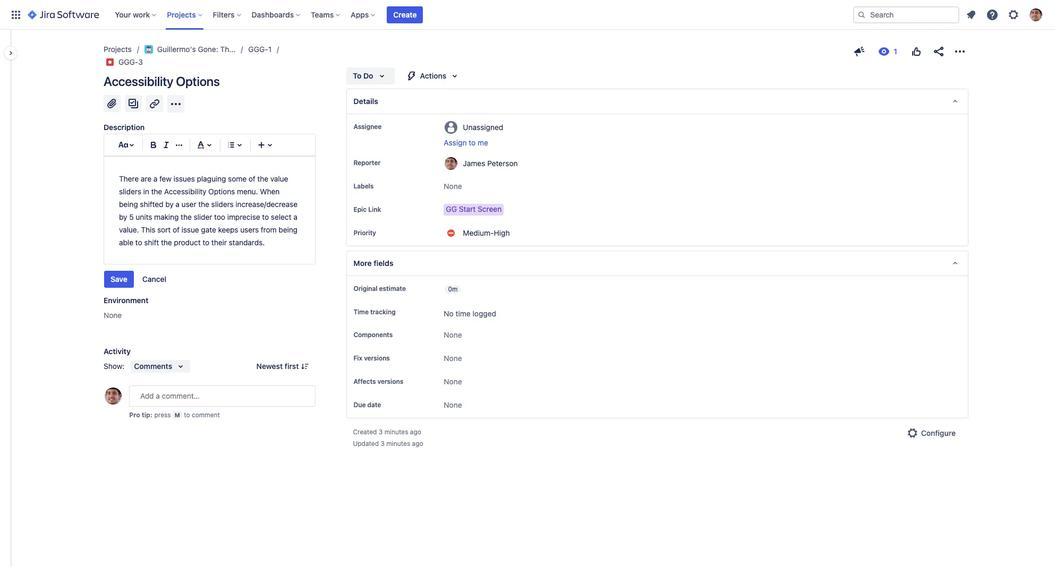 Task type: vqa. For each thing, say whether or not it's contained in the screenshot.
Users
yes



Task type: describe. For each thing, give the bounding box(es) containing it.
issue
[[182, 225, 199, 234]]

3 for ggg-
[[138, 57, 143, 66]]

teams
[[311, 10, 334, 19]]

start
[[459, 205, 476, 214]]

gg
[[446, 205, 457, 214]]

m
[[175, 412, 180, 419]]

comments
[[134, 362, 172, 371]]

few
[[159, 174, 172, 183]]

james peterson
[[463, 159, 518, 168]]

some
[[228, 174, 247, 183]]

projects link
[[104, 43, 132, 56]]

shift
[[144, 238, 159, 247]]

epic
[[354, 206, 367, 214]]

original estimate pin to top. only you can see pinned fields. image
[[408, 285, 417, 293]]

screen
[[478, 205, 502, 214]]

primary element
[[6, 0, 854, 30]]

give feedback image
[[854, 45, 867, 58]]

newest first
[[257, 362, 299, 371]]

1 vertical spatial of
[[173, 225, 180, 234]]

product
[[174, 238, 201, 247]]

share image
[[933, 45, 946, 58]]

settings image
[[1008, 8, 1021, 21]]

dashboards button
[[249, 6, 305, 23]]

medium-
[[463, 229, 494, 238]]

created 3 minutes ago updated 3 minutes ago
[[353, 429, 424, 448]]

due
[[354, 402, 366, 410]]

2 vertical spatial 3
[[381, 440, 385, 448]]

0m
[[448, 286, 458, 293]]

0 horizontal spatial sliders
[[119, 187, 141, 196]]

0 vertical spatial minutes
[[385, 429, 409, 437]]

none for due date
[[444, 401, 462, 410]]

filters
[[213, 10, 235, 19]]

no time logged
[[444, 309, 497, 318]]

italic ⌘i image
[[160, 139, 173, 152]]

the right in
[[151, 187, 162, 196]]

projects for the projects popup button
[[167, 10, 196, 19]]

pro
[[129, 411, 140, 419]]

description
[[104, 123, 145, 132]]

0 vertical spatial by
[[165, 200, 174, 209]]

assignee pin to top. only you can see pinned fields. image
[[384, 123, 393, 131]]

none for affects versions
[[444, 378, 462, 387]]

accessibility options
[[104, 74, 220, 89]]

search image
[[858, 10, 867, 19]]

sidebar navigation image
[[0, 43, 23, 64]]

copy link to issue image
[[141, 57, 149, 66]]

james
[[463, 159, 486, 168]]

pro tip: press m to comment
[[129, 411, 220, 419]]

epic link
[[354, 206, 381, 214]]

1 vertical spatial minutes
[[387, 440, 411, 448]]

newest
[[257, 362, 283, 371]]

projects for projects link
[[104, 45, 132, 54]]

making
[[154, 213, 179, 222]]

Description - Main content area, start typing to enter text. text field
[[119, 173, 301, 249]]

help image
[[987, 8, 1000, 21]]

first
[[285, 362, 299, 371]]

menu.
[[237, 187, 258, 196]]

create subtask image
[[127, 97, 140, 110]]

ggg- for 3
[[119, 57, 138, 66]]

1 vertical spatial ago
[[412, 440, 424, 448]]

your work button
[[112, 6, 161, 23]]

do
[[364, 71, 374, 80]]

affects versions
[[354, 378, 404, 386]]

medium-high
[[463, 229, 510, 238]]

cancel button
[[136, 271, 173, 288]]

details element
[[347, 89, 969, 114]]

ggg-1
[[249, 45, 272, 54]]

components pin to top. only you can see pinned fields. image
[[395, 331, 404, 340]]

activity
[[104, 347, 131, 356]]

actions image
[[954, 45, 967, 58]]

0 vertical spatial ago
[[410, 429, 422, 437]]

work
[[133, 10, 150, 19]]

text styles image
[[117, 139, 130, 152]]

estimate
[[379, 285, 406, 293]]

the down user
[[181, 213, 192, 222]]

1 horizontal spatial sliders
[[211, 200, 234, 209]]

this
[[141, 225, 155, 234]]

high
[[494, 229, 510, 238]]

attach image
[[106, 97, 119, 110]]

0 vertical spatial options
[[176, 74, 220, 89]]

more
[[354, 259, 372, 268]]

save
[[111, 275, 127, 284]]

to do button
[[347, 68, 395, 85]]

your work
[[115, 10, 150, 19]]

lists image
[[225, 139, 238, 152]]

to do
[[353, 71, 374, 80]]

no
[[444, 309, 454, 318]]

components
[[354, 331, 393, 339]]

guillermo's gone: th...
[[157, 45, 236, 54]]

options inside there are a few issues plaguing some of the value sliders in the accessibility options menu. when being shifted by a user the sliders increase/decrease by 5 units making the slider too imprecise to select a value. this sort of issue gate keeps users from being able to shift the product to their standards.
[[208, 187, 235, 196]]

created
[[353, 429, 377, 437]]

tracking
[[371, 308, 396, 316]]

show:
[[104, 362, 125, 371]]

appswitcher icon image
[[10, 8, 22, 21]]

plaguing
[[197, 174, 226, 183]]

filters button
[[210, 6, 245, 23]]

date
[[368, 402, 381, 410]]

th...
[[220, 45, 236, 54]]

none for environment
[[104, 311, 122, 320]]

apps
[[351, 10, 369, 19]]



Task type: locate. For each thing, give the bounding box(es) containing it.
0 vertical spatial ggg-
[[249, 45, 268, 54]]

Add a comment… field
[[129, 386, 316, 407]]

fix
[[354, 355, 363, 363]]

to
[[469, 138, 476, 147], [262, 213, 269, 222], [135, 238, 142, 247], [203, 238, 210, 247], [184, 411, 190, 419]]

from
[[261, 225, 277, 234]]

banner
[[0, 0, 1056, 30]]

add app image
[[170, 98, 182, 110]]

ago right created at the left
[[410, 429, 422, 437]]

a left user
[[176, 200, 180, 209]]

ggg- right the th...
[[249, 45, 268, 54]]

of right sort
[[173, 225, 180, 234]]

save button
[[104, 271, 134, 288]]

to down gate on the left top
[[203, 238, 210, 247]]

3 for created
[[379, 429, 383, 437]]

versions for affects versions
[[378, 378, 404, 386]]

being down select
[[279, 225, 298, 234]]

vote options: no one has voted for this issue yet. image
[[911, 45, 923, 58]]

when
[[260, 187, 280, 196]]

0 vertical spatial being
[[119, 200, 138, 209]]

0 horizontal spatial projects
[[104, 45, 132, 54]]

ggg- down projects link
[[119, 57, 138, 66]]

assign to me
[[444, 138, 489, 147]]

none for labels
[[444, 182, 462, 191]]

increase/decrease
[[236, 200, 298, 209]]

0 horizontal spatial being
[[119, 200, 138, 209]]

0 vertical spatial sliders
[[119, 187, 141, 196]]

1 vertical spatial being
[[279, 225, 298, 234]]

updated
[[353, 440, 379, 448]]

shifted
[[140, 200, 163, 209]]

1 horizontal spatial a
[[176, 200, 180, 209]]

5
[[129, 213, 134, 222]]

configure link
[[900, 426, 963, 443]]

logged
[[473, 309, 497, 318]]

slider
[[194, 213, 212, 222]]

1 vertical spatial by
[[119, 213, 127, 222]]

1 vertical spatial versions
[[378, 378, 404, 386]]

minutes right updated
[[387, 440, 411, 448]]

1 horizontal spatial by
[[165, 200, 174, 209]]

versions
[[364, 355, 390, 363], [378, 378, 404, 386]]

2 vertical spatial a
[[294, 213, 298, 222]]

ggg-3 link
[[119, 56, 143, 69]]

a right select
[[294, 213, 298, 222]]

too
[[214, 213, 225, 222]]

1 horizontal spatial of
[[249, 174, 256, 183]]

3
[[138, 57, 143, 66], [379, 429, 383, 437], [381, 440, 385, 448]]

0 horizontal spatial a
[[154, 174, 158, 183]]

gg start screen
[[446, 205, 502, 214]]

versions for fix versions
[[364, 355, 390, 363]]

details
[[354, 97, 379, 106]]

being up 5 at the left of the page
[[119, 200, 138, 209]]

time
[[354, 308, 369, 316]]

comments button
[[131, 360, 190, 373]]

original estimate
[[354, 285, 406, 293]]

the up slider
[[198, 200, 209, 209]]

0 horizontal spatial of
[[173, 225, 180, 234]]

ggg-
[[249, 45, 268, 54], [119, 57, 138, 66]]

time
[[456, 309, 471, 318]]

notifications image
[[965, 8, 978, 21]]

bug image
[[106, 58, 114, 66]]

1 vertical spatial ggg-
[[119, 57, 138, 66]]

original
[[354, 285, 378, 293]]

priority pin to top. only you can see pinned fields. image
[[378, 229, 387, 238]]

minutes right created at the left
[[385, 429, 409, 437]]

affects
[[354, 378, 376, 386]]

by left 5 at the left of the page
[[119, 213, 127, 222]]

configure
[[922, 429, 956, 438]]

guillermo's gone: th... link
[[145, 43, 236, 56]]

gone:
[[198, 45, 218, 54]]

to left the me
[[469, 138, 476, 147]]

value.
[[119, 225, 139, 234]]

0 vertical spatial 3
[[138, 57, 143, 66]]

Search field
[[854, 6, 960, 23]]

options up add app icon
[[176, 74, 220, 89]]

cancel
[[142, 275, 167, 284]]

keeps
[[218, 225, 238, 234]]

more formatting image
[[173, 139, 186, 152]]

0 vertical spatial accessibility
[[104, 74, 173, 89]]

create button
[[387, 6, 423, 23]]

users
[[240, 225, 259, 234]]

1 vertical spatial accessibility
[[164, 187, 207, 196]]

are
[[141, 174, 152, 183]]

press
[[154, 411, 171, 419]]

0 vertical spatial versions
[[364, 355, 390, 363]]

1
[[268, 45, 272, 54]]

priority
[[354, 229, 376, 237]]

to right able
[[135, 238, 142, 247]]

link issues, web pages, and more image
[[148, 97, 161, 110]]

projects up bug image
[[104, 45, 132, 54]]

sliders
[[119, 187, 141, 196], [211, 200, 234, 209]]

fields
[[374, 259, 394, 268]]

ggg-1 link
[[249, 43, 272, 56]]

the up when
[[258, 174, 268, 183]]

projects up guillermo's
[[167, 10, 196, 19]]

sliders up too on the left of the page
[[211, 200, 234, 209]]

newest first button
[[250, 360, 316, 373]]

0 vertical spatial a
[[154, 174, 158, 183]]

dashboards
[[252, 10, 294, 19]]

by up making
[[165, 200, 174, 209]]

your profile and settings image
[[1030, 8, 1043, 21]]

reporter
[[354, 159, 381, 167]]

there are a few issues plaguing some of the value sliders in the accessibility options menu. when being shifted by a user the sliders increase/decrease by 5 units making the slider too imprecise to select a value. this sort of issue gate keeps users from being able to shift the product to their standards.
[[119, 174, 300, 247]]

ago
[[410, 429, 422, 437], [412, 440, 424, 448]]

guillermo's
[[157, 45, 196, 54]]

sort
[[157, 225, 171, 234]]

0 horizontal spatial ggg-
[[119, 57, 138, 66]]

of up 'menu.'
[[249, 174, 256, 183]]

guillermo's gone: the game image
[[145, 45, 153, 54]]

banner containing your work
[[0, 0, 1056, 30]]

projects
[[167, 10, 196, 19], [104, 45, 132, 54]]

to inside 'assign to me' button
[[469, 138, 476, 147]]

comment
[[192, 411, 220, 419]]

more fields element
[[347, 251, 969, 276]]

none for fix versions
[[444, 354, 462, 363]]

me
[[478, 138, 489, 147]]

options down plaguing
[[208, 187, 235, 196]]

1 horizontal spatial ggg-
[[249, 45, 268, 54]]

ggg- for 1
[[249, 45, 268, 54]]

assign to me button
[[444, 138, 958, 148]]

0 horizontal spatial by
[[119, 213, 127, 222]]

ago right updated
[[412, 440, 424, 448]]

versions right fix in the left bottom of the page
[[364, 355, 390, 363]]

more fields
[[354, 259, 394, 268]]

link
[[369, 206, 381, 214]]

to down increase/decrease
[[262, 213, 269, 222]]

0 vertical spatial projects
[[167, 10, 196, 19]]

imprecise
[[227, 213, 260, 222]]

gg start screen link
[[444, 204, 504, 216]]

apps button
[[348, 6, 380, 23]]

able
[[119, 238, 133, 247]]

1 vertical spatial 3
[[379, 429, 383, 437]]

a right are
[[154, 174, 158, 183]]

1 vertical spatial a
[[176, 200, 180, 209]]

create
[[394, 10, 417, 19]]

projects button
[[164, 6, 207, 23]]

user
[[182, 200, 196, 209]]

value
[[270, 174, 288, 183]]

their
[[212, 238, 227, 247]]

gate
[[201, 225, 216, 234]]

0 vertical spatial of
[[249, 174, 256, 183]]

in
[[143, 187, 149, 196]]

time tracking
[[354, 308, 396, 316]]

profile image of james peterson image
[[105, 388, 122, 405]]

1 horizontal spatial being
[[279, 225, 298, 234]]

accessibility down issues
[[164, 187, 207, 196]]

1 vertical spatial sliders
[[211, 200, 234, 209]]

the down sort
[[161, 238, 172, 247]]

of
[[249, 174, 256, 183], [173, 225, 180, 234]]

select
[[271, 213, 292, 222]]

newest first image
[[301, 363, 310, 371]]

labels
[[354, 182, 374, 190]]

versions right affects
[[378, 378, 404, 386]]

accessibility down ggg-3 link
[[104, 74, 173, 89]]

standards.
[[229, 238, 265, 247]]

assignee
[[354, 123, 382, 131]]

your
[[115, 10, 131, 19]]

teams button
[[308, 6, 345, 23]]

projects inside popup button
[[167, 10, 196, 19]]

to
[[353, 71, 362, 80]]

by
[[165, 200, 174, 209], [119, 213, 127, 222]]

being
[[119, 200, 138, 209], [279, 225, 298, 234]]

sliders down there
[[119, 187, 141, 196]]

2 horizontal spatial a
[[294, 213, 298, 222]]

units
[[136, 213, 152, 222]]

accessibility inside there are a few issues plaguing some of the value sliders in the accessibility options menu. when being shifted by a user the sliders increase/decrease by 5 units making the slider too imprecise to select a value. this sort of issue gate keeps users from being able to shift the product to their standards.
[[164, 187, 207, 196]]

bold ⌘b image
[[147, 139, 160, 152]]

1 horizontal spatial projects
[[167, 10, 196, 19]]

jira software image
[[28, 8, 99, 21], [28, 8, 99, 21]]

1 vertical spatial projects
[[104, 45, 132, 54]]

to right m
[[184, 411, 190, 419]]

1 vertical spatial options
[[208, 187, 235, 196]]



